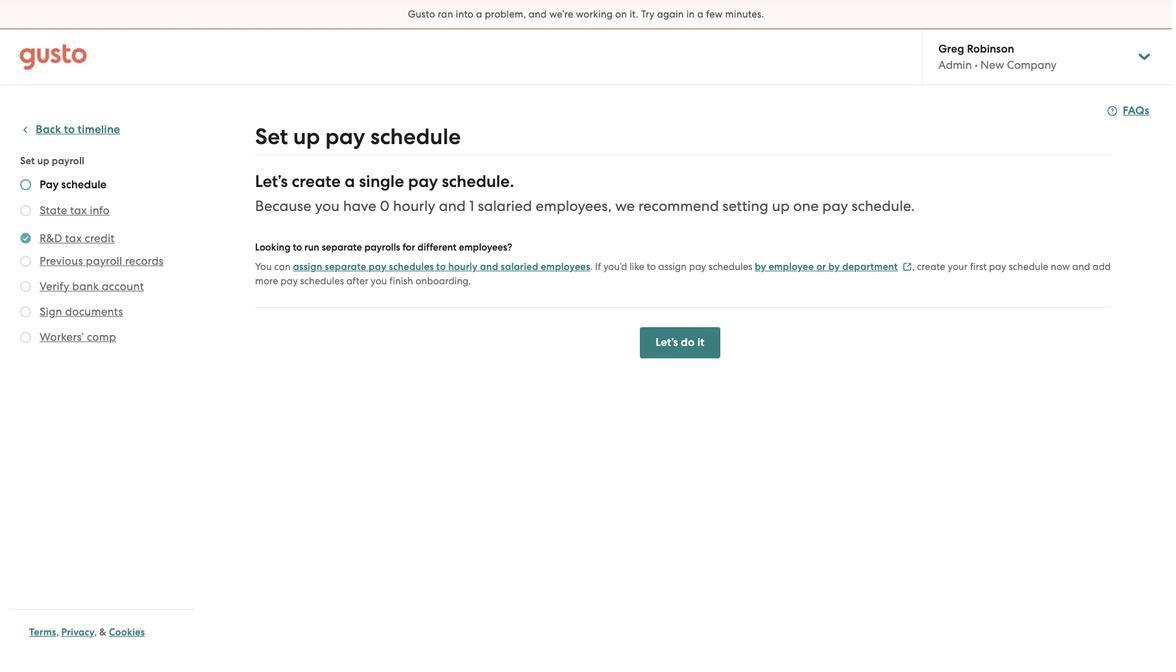 Task type: vqa. For each thing, say whether or not it's contained in the screenshot.
manufacturing, at right bottom
no



Task type: locate. For each thing, give the bounding box(es) containing it.
1 check image from the top
[[20, 205, 31, 216]]

1 horizontal spatial you
[[371, 275, 387, 287]]

schedules down the run
[[300, 275, 344, 287]]

1 vertical spatial create
[[917, 261, 946, 273]]

to
[[64, 123, 75, 136], [293, 241, 302, 253], [436, 261, 446, 273], [647, 261, 656, 273]]

set
[[255, 123, 288, 150], [20, 155, 35, 167]]

we
[[615, 197, 635, 215]]

create inside , create your first pay schedule now and add more pay schedules after you finish onboarding.
[[917, 261, 946, 273]]

0 horizontal spatial up
[[37, 155, 49, 167]]

schedule up single
[[370, 123, 461, 150]]

0 vertical spatial hourly
[[393, 197, 435, 215]]

you left have
[[315, 197, 340, 215]]

1 horizontal spatial schedules
[[389, 261, 434, 273]]

0 vertical spatial schedule.
[[442, 171, 514, 192]]

create up because
[[292, 171, 341, 192]]

pay
[[325, 123, 365, 150], [408, 171, 438, 192], [823, 197, 848, 215], [369, 261, 387, 273], [689, 261, 706, 273], [989, 261, 1007, 273], [281, 275, 298, 287]]

check image for state
[[20, 205, 31, 216]]

hourly up onboarding.
[[448, 261, 478, 273]]

set for set up pay schedule
[[255, 123, 288, 150]]

by left employee
[[755, 261, 766, 273]]

schedules up finish
[[389, 261, 434, 273]]

hourly
[[393, 197, 435, 215], [448, 261, 478, 273]]

for
[[403, 241, 415, 253]]

salaried
[[478, 197, 532, 215], [501, 261, 538, 273]]

2 vertical spatial up
[[772, 197, 790, 215]]

check image for previous
[[20, 256, 31, 267]]

assign separate pay schedules to hourly and salaried employees button
[[293, 259, 590, 275]]

schedule left now
[[1009, 261, 1049, 273]]

schedule inside , create your first pay schedule now and add more pay schedules after you finish onboarding.
[[1009, 261, 1049, 273]]

again
[[657, 8, 684, 20]]

1 by from the left
[[755, 261, 766, 273]]

, right "department"
[[912, 261, 915, 273]]

verify
[[40, 280, 69, 293]]

previous payroll records button
[[40, 253, 164, 269]]

0 horizontal spatial schedule.
[[442, 171, 514, 192]]

, left & at the left
[[94, 626, 97, 638]]

you right after
[[371, 275, 387, 287]]

2 check image from the top
[[20, 256, 31, 267]]

0 horizontal spatial schedules
[[300, 275, 344, 287]]

•
[[975, 58, 978, 71]]

gusto
[[408, 8, 435, 20]]

to inside button
[[64, 123, 75, 136]]

check image left pay
[[20, 179, 31, 190]]

you'd
[[604, 261, 627, 273]]

3 check image from the top
[[20, 281, 31, 292]]

1 horizontal spatial hourly
[[448, 261, 478, 273]]

looking to run separate payrolls for different employees?
[[255, 241, 512, 253]]

working
[[576, 8, 613, 20]]

schedule
[[370, 123, 461, 150], [61, 178, 107, 192], [1009, 261, 1049, 273]]

, left privacy
[[56, 626, 59, 638]]

to right like
[[647, 261, 656, 273]]

0 vertical spatial let's
[[255, 171, 288, 192]]

r&d tax credit button
[[40, 230, 115, 246]]

hourly inside the let's create a single pay schedule. because you have 0 hourly and 1 salaried employees, we recommend setting up one pay schedule.
[[393, 197, 435, 215]]

schedules
[[389, 261, 434, 273], [709, 261, 753, 273], [300, 275, 344, 287]]

0 vertical spatial create
[[292, 171, 341, 192]]

state tax info button
[[40, 203, 110, 218]]

check image for sign
[[20, 306, 31, 317]]

0 vertical spatial salaried
[[478, 197, 532, 215]]

workers'
[[40, 330, 84, 343]]

0 horizontal spatial a
[[345, 171, 355, 192]]

check image left verify
[[20, 281, 31, 292]]

different
[[418, 241, 457, 253]]

terms , privacy , & cookies
[[29, 626, 145, 638]]

privacy link
[[61, 626, 94, 638]]

payroll down credit on the top of the page
[[86, 254, 122, 267]]

you inside the let's create a single pay schedule. because you have 0 hourly and 1 salaried employees, we recommend setting up one pay schedule.
[[315, 197, 340, 215]]

let's inside let's do it button
[[656, 336, 678, 349]]

one
[[793, 197, 819, 215]]

2 horizontal spatial schedule
[[1009, 261, 1049, 273]]

pay down can
[[281, 275, 298, 287]]

1 horizontal spatial schedule.
[[852, 197, 915, 215]]

to right back
[[64, 123, 75, 136]]

1 horizontal spatial by
[[829, 261, 840, 273]]

1 vertical spatial let's
[[656, 336, 678, 349]]

check image
[[20, 179, 31, 190], [20, 332, 31, 343]]

sign
[[40, 305, 62, 318]]

set up payroll
[[20, 155, 84, 167]]

let's
[[255, 171, 288, 192], [656, 336, 678, 349]]

privacy
[[61, 626, 94, 638]]

up for payroll
[[37, 155, 49, 167]]

, inside , create your first pay schedule now and add more pay schedules after you finish onboarding.
[[912, 261, 915, 273]]

and left 1
[[439, 197, 466, 215]]

let's left do
[[656, 336, 678, 349]]

setting
[[723, 197, 769, 215]]

check image left sign
[[20, 306, 31, 317]]

1 vertical spatial tax
[[65, 232, 82, 245]]

check image up circle check icon
[[20, 205, 31, 216]]

0 vertical spatial schedule
[[370, 123, 461, 150]]

0 vertical spatial set
[[255, 123, 288, 150]]

pay
[[40, 178, 59, 192]]

pay right single
[[408, 171, 438, 192]]

a right in on the top
[[698, 8, 704, 20]]

schedule inside list
[[61, 178, 107, 192]]

0 vertical spatial tax
[[70, 204, 87, 217]]

separate
[[322, 241, 362, 253], [325, 261, 366, 273]]

salaried inside the let's create a single pay schedule. because you have 0 hourly and 1 salaried employees, we recommend setting up one pay schedule.
[[478, 197, 532, 215]]

1 vertical spatial schedule
[[61, 178, 107, 192]]

separate for payrolls
[[322, 241, 362, 253]]

tax left 'info'
[[70, 204, 87, 217]]

2 assign from the left
[[658, 261, 687, 273]]

,
[[912, 261, 915, 273], [56, 626, 59, 638], [94, 626, 97, 638]]

2 horizontal spatial ,
[[912, 261, 915, 273]]

0 horizontal spatial let's
[[255, 171, 288, 192]]

to left the run
[[293, 241, 302, 253]]

1 vertical spatial hourly
[[448, 261, 478, 273]]

it.
[[630, 8, 639, 20]]

back to timeline button
[[20, 122, 120, 138]]

faqs
[[1123, 104, 1150, 118]]

check image
[[20, 205, 31, 216], [20, 256, 31, 267], [20, 281, 31, 292], [20, 306, 31, 317]]

&
[[99, 626, 106, 638]]

0 horizontal spatial schedule
[[61, 178, 107, 192]]

back
[[36, 123, 61, 136]]

0 horizontal spatial hourly
[[393, 197, 435, 215]]

create inside the let's create a single pay schedule. because you have 0 hourly and 1 salaried employees, we recommend setting up one pay schedule.
[[292, 171, 341, 192]]

and inside , create your first pay schedule now and add more pay schedules after you finish onboarding.
[[1073, 261, 1091, 273]]

comp
[[87, 330, 116, 343]]

by right or
[[829, 261, 840, 273]]

1 horizontal spatial create
[[917, 261, 946, 273]]

schedules left employee
[[709, 261, 753, 273]]

1 horizontal spatial let's
[[656, 336, 678, 349]]

0 horizontal spatial create
[[292, 171, 341, 192]]

salaried down employees?
[[501, 261, 538, 273]]

schedule. up "department"
[[852, 197, 915, 215]]

up for pay
[[293, 123, 320, 150]]

assign right like
[[658, 261, 687, 273]]

2 vertical spatial schedule
[[1009, 261, 1049, 273]]

1 vertical spatial payroll
[[86, 254, 122, 267]]

schedule up state tax info
[[61, 178, 107, 192]]

let's inside the let's create a single pay schedule. because you have 0 hourly and 1 salaried employees, we recommend setting up one pay schedule.
[[255, 171, 288, 192]]

a up have
[[345, 171, 355, 192]]

1 horizontal spatial payroll
[[86, 254, 122, 267]]

separate right the run
[[322, 241, 362, 253]]

0 vertical spatial payroll
[[52, 155, 84, 167]]

0 horizontal spatial set
[[20, 155, 35, 167]]

admin
[[939, 58, 972, 71]]

0 horizontal spatial by
[[755, 261, 766, 273]]

check image down circle check icon
[[20, 256, 31, 267]]

0 vertical spatial check image
[[20, 179, 31, 190]]

4 check image from the top
[[20, 306, 31, 317]]

assign
[[293, 261, 323, 273], [658, 261, 687, 273]]

1 horizontal spatial a
[[476, 8, 482, 20]]

0 vertical spatial you
[[315, 197, 340, 215]]

account
[[102, 280, 144, 293]]

0 horizontal spatial assign
[[293, 261, 323, 273]]

by employee or by department link
[[755, 261, 912, 273]]

payroll inside button
[[86, 254, 122, 267]]

payroll up the pay schedule
[[52, 155, 84, 167]]

2 horizontal spatial up
[[772, 197, 790, 215]]

1 horizontal spatial up
[[293, 123, 320, 150]]

let's up because
[[255, 171, 288, 192]]

0 vertical spatial up
[[293, 123, 320, 150]]

0 horizontal spatial you
[[315, 197, 340, 215]]

and inside the let's create a single pay schedule. because you have 0 hourly and 1 salaried employees, we recommend setting up one pay schedule.
[[439, 197, 466, 215]]

0 vertical spatial separate
[[322, 241, 362, 253]]

check image for verify
[[20, 281, 31, 292]]

by employee or by department
[[755, 261, 898, 273]]

and left the add
[[1073, 261, 1091, 273]]

pay up single
[[325, 123, 365, 150]]

check image left workers'
[[20, 332, 31, 343]]

separate up after
[[325, 261, 366, 273]]

by
[[755, 261, 766, 273], [829, 261, 840, 273]]

1 vertical spatial check image
[[20, 332, 31, 343]]

1 horizontal spatial assign
[[658, 261, 687, 273]]

schedule. up 1
[[442, 171, 514, 192]]

1 horizontal spatial set
[[255, 123, 288, 150]]

add
[[1093, 261, 1111, 273]]

like
[[630, 261, 645, 273]]

gusto ran into a problem, and we're working on it. try again in a few minutes.
[[408, 8, 764, 20]]

2 horizontal spatial a
[[698, 8, 704, 20]]

you
[[315, 197, 340, 215], [371, 275, 387, 287]]

now
[[1051, 261, 1070, 273]]

hourly right 0
[[393, 197, 435, 215]]

create left the your
[[917, 261, 946, 273]]

have
[[343, 197, 376, 215]]

up inside the let's create a single pay schedule. because you have 0 hourly and 1 salaried employees, we recommend setting up one pay schedule.
[[772, 197, 790, 215]]

2 horizontal spatial schedules
[[709, 261, 753, 273]]

single
[[359, 171, 404, 192]]

you inside , create your first pay schedule now and add more pay schedules after you finish onboarding.
[[371, 275, 387, 287]]

1 vertical spatial separate
[[325, 261, 366, 273]]

create
[[292, 171, 341, 192], [917, 261, 946, 273]]

a right "into"
[[476, 8, 482, 20]]

0 horizontal spatial payroll
[[52, 155, 84, 167]]

tax right r&d in the top of the page
[[65, 232, 82, 245]]

previous payroll records
[[40, 254, 164, 267]]

1 vertical spatial you
[[371, 275, 387, 287]]

you
[[255, 261, 272, 273]]

1 vertical spatial set
[[20, 155, 35, 167]]

1 vertical spatial up
[[37, 155, 49, 167]]

salaried right 1
[[478, 197, 532, 215]]

0
[[380, 197, 390, 215]]

assign down the run
[[293, 261, 323, 273]]

sign documents
[[40, 305, 123, 318]]



Task type: describe. For each thing, give the bounding box(es) containing it.
pay right first
[[989, 261, 1007, 273]]

let's do it
[[656, 336, 705, 349]]

let's for do
[[656, 336, 678, 349]]

1 horizontal spatial ,
[[94, 626, 97, 638]]

timeline
[[78, 123, 120, 136]]

we're
[[549, 8, 574, 20]]

info
[[90, 204, 110, 217]]

ran
[[438, 8, 453, 20]]

previous
[[40, 254, 83, 267]]

try
[[641, 8, 655, 20]]

employees,
[[536, 197, 612, 215]]

1 check image from the top
[[20, 179, 31, 190]]

r&d
[[40, 232, 62, 245]]

create for ,
[[917, 261, 946, 273]]

and left we're on the top of page
[[529, 8, 547, 20]]

run
[[304, 241, 320, 253]]

tax for info
[[70, 204, 87, 217]]

bank
[[72, 280, 99, 293]]

documents
[[65, 305, 123, 318]]

2 by from the left
[[829, 261, 840, 273]]

employee
[[769, 261, 814, 273]]

department
[[843, 261, 898, 273]]

robinson
[[967, 42, 1014, 56]]

let's do it button
[[640, 327, 720, 358]]

it
[[698, 336, 705, 349]]

state
[[40, 204, 67, 217]]

pay right "one"
[[823, 197, 848, 215]]

and down employees?
[[480, 261, 498, 273]]

to up onboarding.
[[436, 261, 446, 273]]

home image
[[19, 44, 87, 70]]

on
[[615, 8, 627, 20]]

schedules inside , create your first pay schedule now and add more pay schedules after you finish onboarding.
[[300, 275, 344, 287]]

pay schedule
[[40, 178, 107, 192]]

verify bank account button
[[40, 279, 144, 294]]

r&d tax credit
[[40, 232, 115, 245]]

employees
[[541, 261, 590, 273]]

credit
[[85, 232, 115, 245]]

payrolls
[[364, 241, 400, 253]]

few
[[706, 8, 723, 20]]

employees?
[[459, 241, 512, 253]]

create for let's
[[292, 171, 341, 192]]

sign documents button
[[40, 304, 123, 319]]

more
[[255, 275, 278, 287]]

can
[[274, 261, 291, 273]]

after
[[346, 275, 368, 287]]

cookies button
[[109, 625, 145, 640]]

pay right like
[[689, 261, 706, 273]]

circle check image
[[20, 230, 31, 246]]

set for set up payroll
[[20, 155, 35, 167]]

minutes.
[[725, 8, 764, 20]]

0 horizontal spatial ,
[[56, 626, 59, 638]]

tax for credit
[[65, 232, 82, 245]]

let's for create
[[255, 171, 288, 192]]

, create your first pay schedule now and add more pay schedules after you finish onboarding.
[[255, 261, 1111, 287]]

problem,
[[485, 8, 526, 20]]

separate for pay
[[325, 261, 366, 273]]

onboarding.
[[416, 275, 471, 287]]

if
[[595, 261, 601, 273]]

pay schedule list
[[20, 178, 190, 347]]

2 check image from the top
[[20, 332, 31, 343]]

1 vertical spatial schedule.
[[852, 197, 915, 215]]

state tax info
[[40, 204, 110, 217]]

workers' comp button
[[40, 329, 116, 345]]

recommend
[[639, 197, 719, 215]]

set up pay schedule
[[255, 123, 461, 150]]

.
[[590, 261, 593, 273]]

looking
[[255, 241, 291, 253]]

faqs button
[[1108, 103, 1150, 119]]

because
[[255, 197, 312, 215]]

into
[[456, 8, 474, 20]]

terms link
[[29, 626, 56, 638]]

first
[[970, 261, 987, 273]]

company
[[1007, 58, 1057, 71]]

terms
[[29, 626, 56, 638]]

1 assign from the left
[[293, 261, 323, 273]]

you can assign separate pay schedules to hourly and salaried employees . if you'd like to assign pay schedules
[[255, 261, 753, 273]]

1 vertical spatial salaried
[[501, 261, 538, 273]]

finish
[[390, 275, 413, 287]]

1 horizontal spatial schedule
[[370, 123, 461, 150]]

back to timeline
[[36, 123, 120, 136]]

new
[[981, 58, 1004, 71]]

a inside the let's create a single pay schedule. because you have 0 hourly and 1 salaried employees, we recommend setting up one pay schedule.
[[345, 171, 355, 192]]

let's create a single pay schedule. because you have 0 hourly and 1 salaried employees, we recommend setting up one pay schedule.
[[255, 171, 915, 215]]

workers' comp
[[40, 330, 116, 343]]

in
[[687, 8, 695, 20]]

pay down payrolls
[[369, 261, 387, 273]]

or
[[817, 261, 826, 273]]

greg
[[939, 42, 965, 56]]

greg robinson admin • new company
[[939, 42, 1057, 71]]

1
[[469, 197, 474, 215]]

records
[[125, 254, 164, 267]]

verify bank account
[[40, 280, 144, 293]]

your
[[948, 261, 968, 273]]



